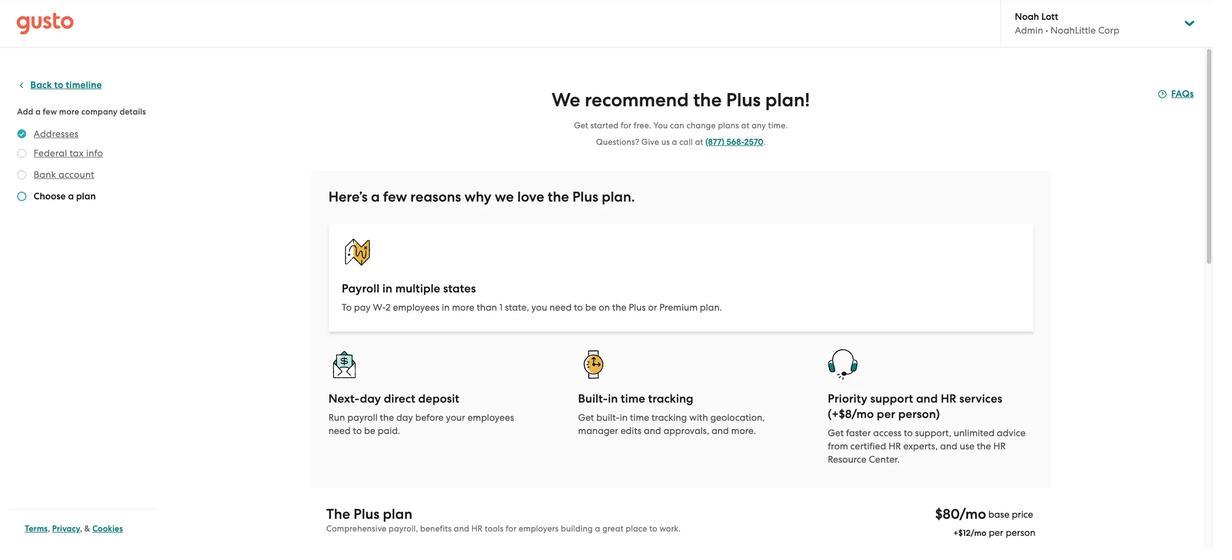 Task type: describe. For each thing, give the bounding box(es) containing it.
the plus plan comprehensive payroll, benefits and hr tools for employers building a great place to work.
[[327, 506, 681, 534]]

before
[[416, 412, 444, 423]]

can
[[671, 121, 685, 131]]

day inside run payroll the day before your employees need to be paid.
[[397, 412, 413, 423]]

the up change
[[694, 89, 722, 111]]

reasons
[[411, 188, 462, 206]]

why
[[465, 188, 492, 206]]

1 horizontal spatial be
[[586, 302, 597, 313]]

a for here's a few reasons why we love the plus plan.
[[371, 188, 380, 206]]

any
[[752, 121, 767, 131]]

need inside run payroll the day before your employees need to be paid.
[[329, 425, 351, 436]]

the inside run payroll the day before your employees need to be paid.
[[380, 412, 394, 423]]

add a few more company details
[[17, 107, 146, 117]]

unlimited
[[954, 428, 995, 439]]

plan!
[[766, 89, 811, 111]]

+$
[[954, 528, 964, 538]]

1 vertical spatial plan.
[[700, 302, 723, 313]]

few for reasons
[[383, 188, 407, 206]]

comprehensive
[[327, 524, 387, 534]]

payroll,
[[389, 524, 418, 534]]

recommend
[[585, 89, 689, 111]]

terms , privacy , & cookies
[[25, 524, 123, 534]]

experts,
[[904, 441, 938, 452]]

get built-in time tracking with geolocation, manager edits and approvals, and more.
[[579, 412, 765, 436]]

plus up plans
[[727, 89, 761, 111]]

cookies
[[92, 524, 123, 534]]

addresses
[[34, 128, 79, 139]]

(877) 568-2570 link
[[706, 137, 764, 147]]

plus right love
[[573, 188, 599, 206]]

services
[[960, 392, 1003, 406]]

benefits
[[420, 524, 452, 534]]

noah lott admin • noahlittle corp
[[1016, 11, 1120, 36]]

home image
[[17, 12, 74, 34]]

geolocation,
[[711, 412, 765, 423]]

payroll in multiple states
[[342, 282, 476, 296]]

here's a few reasons why we love the plus plan.
[[329, 188, 636, 206]]

lott
[[1042, 11, 1059, 23]]

we
[[495, 188, 514, 206]]

the inside get faster access to support, unlimited advice from certified hr experts, and use the hr resource center.
[[978, 441, 992, 452]]

0 horizontal spatial plan.
[[602, 188, 636, 206]]

premium
[[660, 302, 698, 313]]

bank account button
[[34, 168, 94, 181]]

12
[[964, 528, 971, 538]]

the right on
[[613, 302, 627, 313]]

time inside the get built-in time tracking with geolocation, manager edits and approvals, and more.
[[630, 412, 650, 423]]

plus left the or
[[629, 302, 646, 313]]

faster
[[847, 428, 872, 439]]

states
[[444, 282, 476, 296]]

your
[[446, 412, 466, 423]]

built-
[[597, 412, 620, 423]]

be inside run payroll the day before your employees need to be paid.
[[364, 425, 376, 436]]

on
[[599, 302, 610, 313]]

0 vertical spatial tracking
[[649, 392, 694, 406]]

or
[[649, 302, 658, 313]]

bank account
[[34, 169, 94, 180]]

than
[[477, 302, 497, 313]]

privacy link
[[52, 524, 80, 534]]

noahlittle
[[1051, 25, 1097, 36]]

1 , from the left
[[48, 524, 50, 534]]

and down geolocation,
[[712, 425, 729, 436]]

building
[[561, 524, 593, 534]]

0 vertical spatial get
[[574, 121, 589, 131]]

use
[[960, 441, 975, 452]]

terms link
[[25, 524, 48, 534]]

1 horizontal spatial at
[[742, 121, 750, 131]]

tools
[[485, 524, 504, 534]]

approvals,
[[664, 425, 710, 436]]

payroll
[[342, 282, 380, 296]]

from
[[828, 441, 849, 452]]

deposit
[[419, 392, 460, 406]]

get for built-in time tracking
[[579, 412, 595, 423]]

access
[[874, 428, 902, 439]]

price
[[1013, 509, 1034, 520]]

resource
[[828, 454, 867, 465]]

privacy
[[52, 524, 80, 534]]

+$ 12 /mo per person
[[954, 527, 1036, 538]]

call
[[680, 137, 693, 147]]

work.
[[660, 524, 681, 534]]

noah
[[1016, 11, 1040, 23]]

per inside the priority support and hr services (+$8/mo per person)
[[877, 407, 896, 422]]

questions?
[[596, 137, 640, 147]]

we recommend the plus plan!
[[552, 89, 811, 111]]

and inside the plus plan comprehensive payroll, benefits and hr tools for employers building a great place to work.
[[454, 524, 470, 534]]

admin
[[1016, 25, 1044, 36]]

change
[[687, 121, 716, 131]]

timeline
[[66, 79, 102, 91]]

get for priority support and hr services (+$8/mo per person)
[[828, 428, 844, 439]]

and inside the priority support and hr services (+$8/mo per person)
[[917, 392, 939, 406]]

built-
[[579, 392, 608, 406]]

choose a plan list
[[17, 127, 153, 206]]

to inside get faster access to support, unlimited advice from certified hr experts, and use the hr resource center.
[[904, 428, 913, 439]]

add
[[17, 107, 33, 117]]

back to timeline
[[30, 79, 102, 91]]

0 vertical spatial need
[[550, 302, 572, 313]]

0 vertical spatial time
[[621, 392, 646, 406]]

hr down the access
[[889, 441, 902, 452]]

for inside the plus plan comprehensive payroll, benefits and hr tools for employers building a great place to work.
[[506, 524, 517, 534]]

time.
[[769, 121, 788, 131]]

$
[[936, 506, 943, 523]]



Task type: vqa. For each thing, say whether or not it's contained in the screenshot.
12's /mo
yes



Task type: locate. For each thing, give the bounding box(es) containing it.
circle check image
[[17, 127, 26, 141]]

2
[[386, 302, 391, 313]]

0 vertical spatial few
[[43, 107, 57, 117]]

check image
[[17, 170, 26, 180], [17, 192, 26, 201]]

get up manager
[[579, 412, 595, 423]]

a right us
[[672, 137, 678, 147]]

w-
[[373, 302, 386, 313]]

to
[[342, 302, 352, 313]]

a right the 'here's'
[[371, 188, 380, 206]]

/mo inside +$ 12 /mo per person
[[971, 528, 987, 538]]

the
[[327, 506, 350, 523]]

in down states
[[442, 302, 450, 313]]

1 horizontal spatial ,
[[80, 524, 82, 534]]

at right call
[[696, 137, 704, 147]]

to down the payroll
[[353, 425, 362, 436]]

need right you
[[550, 302, 572, 313]]

1 horizontal spatial more
[[452, 302, 475, 313]]

1 check image from the top
[[17, 170, 26, 180]]

manager
[[579, 425, 619, 436]]

hr inside the plus plan comprehensive payroll, benefits and hr tools for employers building a great place to work.
[[472, 524, 483, 534]]

check image left choose
[[17, 192, 26, 201]]

and up person)
[[917, 392, 939, 406]]

and
[[917, 392, 939, 406], [644, 425, 662, 436], [712, 425, 729, 436], [941, 441, 958, 452], [454, 524, 470, 534]]

1 vertical spatial be
[[364, 425, 376, 436]]

need
[[550, 302, 572, 313], [329, 425, 351, 436]]

and left use
[[941, 441, 958, 452]]

0 horizontal spatial employees
[[393, 302, 440, 313]]

0 vertical spatial employees
[[393, 302, 440, 313]]

tax
[[70, 148, 84, 159]]

/mo for 80
[[960, 506, 987, 523]]

few up addresses 'button'
[[43, 107, 57, 117]]

love
[[518, 188, 545, 206]]

support
[[871, 392, 914, 406]]

a left the "great"
[[595, 524, 601, 534]]

and right edits
[[644, 425, 662, 436]]

plan inside list
[[76, 191, 96, 202]]

info
[[86, 148, 103, 159]]

priority support and hr services (+$8/mo per person)
[[828, 392, 1003, 422]]

1 vertical spatial check image
[[17, 192, 26, 201]]

and inside get faster access to support, unlimited advice from certified hr experts, and use the hr resource center.
[[941, 441, 958, 452]]

.
[[764, 137, 766, 147]]

0 horizontal spatial per
[[877, 407, 896, 422]]

2 , from the left
[[80, 524, 82, 534]]

1 horizontal spatial plan.
[[700, 302, 723, 313]]

plus up comprehensive
[[354, 506, 380, 523]]

per down base
[[990, 527, 1004, 538]]

at left any
[[742, 121, 750, 131]]

hr inside the priority support and hr services (+$8/mo per person)
[[941, 392, 957, 406]]

1 vertical spatial at
[[696, 137, 704, 147]]

the down unlimited at the bottom right
[[978, 441, 992, 452]]

in up the 2
[[383, 282, 393, 296]]

hr left the services
[[941, 392, 957, 406]]

we
[[552, 89, 581, 111]]

a for choose a plan
[[68, 191, 74, 202]]

0 vertical spatial at
[[742, 121, 750, 131]]

center.
[[869, 454, 900, 465]]

1 vertical spatial plan
[[383, 506, 413, 523]]

to pay w-2 employees in more than 1 state,  you  need to be on the plus or premium plan.
[[342, 302, 723, 313]]

1 vertical spatial per
[[990, 527, 1004, 538]]

choose
[[34, 191, 66, 202]]

need down run
[[329, 425, 351, 436]]

1 horizontal spatial for
[[621, 121, 632, 131]]

0 horizontal spatial day
[[360, 392, 381, 406]]

1 vertical spatial need
[[329, 425, 351, 436]]

hr down advice
[[994, 441, 1007, 452]]

in up built- in the bottom of the page
[[608, 392, 618, 406]]

plan up payroll,
[[383, 506, 413, 523]]

to inside button
[[54, 79, 64, 91]]

get left "started"
[[574, 121, 589, 131]]

/mo for 12
[[971, 528, 987, 538]]

0 horizontal spatial ,
[[48, 524, 50, 534]]

0 horizontal spatial at
[[696, 137, 704, 147]]

a
[[35, 107, 41, 117], [672, 137, 678, 147], [371, 188, 380, 206], [68, 191, 74, 202], [595, 524, 601, 534]]

federal tax info button
[[34, 147, 103, 160]]

plan for plus
[[383, 506, 413, 523]]

1 vertical spatial time
[[630, 412, 650, 423]]

day down direct
[[397, 412, 413, 423]]

to
[[54, 79, 64, 91], [574, 302, 583, 313], [353, 425, 362, 436], [904, 428, 913, 439], [650, 524, 658, 534]]

1 horizontal spatial plan
[[383, 506, 413, 523]]

few left reasons
[[383, 188, 407, 206]]

priority
[[828, 392, 868, 406]]

and right benefits
[[454, 524, 470, 534]]

state,
[[505, 302, 529, 313]]

a right add
[[35, 107, 41, 117]]

per down support
[[877, 407, 896, 422]]

run payroll the day before your employees need to be paid.
[[329, 412, 515, 436]]

to right back
[[54, 79, 64, 91]]

day up the payroll
[[360, 392, 381, 406]]

more up addresses
[[59, 107, 79, 117]]

a for add a few more company details
[[35, 107, 41, 117]]

person
[[1006, 527, 1036, 538]]

the up the paid.
[[380, 412, 394, 423]]

plan for a
[[76, 191, 96, 202]]

plan inside the plus plan comprehensive payroll, benefits and hr tools for employers building a great place to work.
[[383, 506, 413, 523]]

0 horizontal spatial plan
[[76, 191, 96, 202]]

be down the payroll
[[364, 425, 376, 436]]

to up the "experts,"
[[904, 428, 913, 439]]

next-
[[329, 392, 360, 406]]

choose a plan
[[34, 191, 96, 202]]

a right choose
[[68, 191, 74, 202]]

employees inside run payroll the day before your employees need to be paid.
[[468, 412, 515, 423]]

1 vertical spatial day
[[397, 412, 413, 423]]

employees right your
[[468, 412, 515, 423]]

give
[[642, 137, 660, 147]]

plan. down questions?
[[602, 188, 636, 206]]

1 vertical spatial employees
[[468, 412, 515, 423]]

you
[[532, 302, 548, 313]]

0 horizontal spatial for
[[506, 524, 517, 534]]

plans
[[718, 121, 740, 131]]

0 vertical spatial more
[[59, 107, 79, 117]]

a inside the plus plan comprehensive payroll, benefits and hr tools for employers building a great place to work.
[[595, 524, 601, 534]]

1 horizontal spatial need
[[550, 302, 572, 313]]

0 vertical spatial check image
[[17, 170, 26, 180]]

568-
[[727, 137, 745, 147]]

1 vertical spatial for
[[506, 524, 517, 534]]

0 vertical spatial day
[[360, 392, 381, 406]]

started
[[591, 121, 619, 131]]

federal
[[34, 148, 67, 159]]

a inside list
[[68, 191, 74, 202]]

, left privacy link
[[48, 524, 50, 534]]

to left work.
[[650, 524, 658, 534]]

for left free.
[[621, 121, 632, 131]]

,
[[48, 524, 50, 534], [80, 524, 82, 534]]

person)
[[899, 407, 941, 422]]

1 vertical spatial more
[[452, 302, 475, 313]]

support,
[[916, 428, 952, 439]]

/mo
[[960, 506, 987, 523], [971, 528, 987, 538]]

advice
[[998, 428, 1026, 439]]

addresses button
[[34, 127, 79, 141]]

/mo up 12
[[960, 506, 987, 523]]

plus inside the plus plan comprehensive payroll, benefits and hr tools for employers building a great place to work.
[[354, 506, 380, 523]]

0 horizontal spatial few
[[43, 107, 57, 117]]

company
[[81, 107, 118, 117]]

here's
[[329, 188, 368, 206]]

plan.
[[602, 188, 636, 206], [700, 302, 723, 313]]

to inside the plus plan comprehensive payroll, benefits and hr tools for employers building a great place to work.
[[650, 524, 658, 534]]

plan. right 'premium'
[[700, 302, 723, 313]]

us
[[662, 137, 670, 147]]

0 vertical spatial /mo
[[960, 506, 987, 523]]

plan down the account
[[76, 191, 96, 202]]

get faster access to support, unlimited advice from certified hr experts, and use the hr resource center.
[[828, 428, 1026, 465]]

get up 'from'
[[828, 428, 844, 439]]

get inside get faster access to support, unlimited advice from certified hr experts, and use the hr resource center.
[[828, 428, 844, 439]]

employees down multiple
[[393, 302, 440, 313]]

check image down check icon
[[17, 170, 26, 180]]

certified
[[851, 441, 887, 452]]

bank
[[34, 169, 56, 180]]

few for more
[[43, 107, 57, 117]]

1 vertical spatial get
[[579, 412, 595, 423]]

to left on
[[574, 302, 583, 313]]

2570
[[745, 137, 764, 147]]

$ 80 /mo base price
[[936, 506, 1034, 523]]

cookies button
[[92, 522, 123, 536]]

(877)
[[706, 137, 725, 147]]

1 horizontal spatial day
[[397, 412, 413, 423]]

•
[[1046, 25, 1049, 36]]

at
[[742, 121, 750, 131], [696, 137, 704, 147]]

1 vertical spatial tracking
[[652, 412, 688, 423]]

in up edits
[[620, 412, 628, 423]]

0 horizontal spatial be
[[364, 425, 376, 436]]

pay
[[354, 302, 371, 313]]

employers
[[519, 524, 559, 534]]

0 horizontal spatial more
[[59, 107, 79, 117]]

more
[[59, 107, 79, 117], [452, 302, 475, 313]]

base
[[989, 509, 1010, 520]]

hr left tools
[[472, 524, 483, 534]]

direct
[[384, 392, 416, 406]]

more down states
[[452, 302, 475, 313]]

with
[[690, 412, 709, 423]]

day
[[360, 392, 381, 406], [397, 412, 413, 423]]

1 horizontal spatial employees
[[468, 412, 515, 423]]

the right love
[[548, 188, 569, 206]]

0 vertical spatial be
[[586, 302, 597, 313]]

be left on
[[586, 302, 597, 313]]

0 vertical spatial plan.
[[602, 188, 636, 206]]

questions? give us a call at (877) 568-2570 .
[[596, 137, 766, 147]]

0 horizontal spatial need
[[329, 425, 351, 436]]

&
[[84, 524, 90, 534]]

you
[[654, 121, 668, 131]]

/mo down $ 80 /mo base price
[[971, 528, 987, 538]]

run
[[329, 412, 345, 423]]

1 vertical spatial /mo
[[971, 528, 987, 538]]

2 vertical spatial get
[[828, 428, 844, 439]]

1 horizontal spatial per
[[990, 527, 1004, 538]]

built-in time tracking
[[579, 392, 694, 406]]

1 vertical spatial few
[[383, 188, 407, 206]]

edits
[[621, 425, 642, 436]]

80
[[943, 506, 960, 523]]

0 vertical spatial for
[[621, 121, 632, 131]]

get started for free. you can change plans at any time.
[[574, 121, 788, 131]]

to inside run payroll the day before your employees need to be paid.
[[353, 425, 362, 436]]

account
[[59, 169, 94, 180]]

plus
[[727, 89, 761, 111], [573, 188, 599, 206], [629, 302, 646, 313], [354, 506, 380, 523]]

tracking up approvals, in the right bottom of the page
[[652, 412, 688, 423]]

in inside the get built-in time tracking with geolocation, manager edits and approvals, and more.
[[620, 412, 628, 423]]

for
[[621, 121, 632, 131], [506, 524, 517, 534]]

check image
[[17, 149, 26, 158]]

multiple
[[396, 282, 441, 296]]

next-day direct deposit
[[329, 392, 460, 406]]

, left &
[[80, 524, 82, 534]]

0 vertical spatial per
[[877, 407, 896, 422]]

free.
[[634, 121, 652, 131]]

0 vertical spatial plan
[[76, 191, 96, 202]]

1 horizontal spatial few
[[383, 188, 407, 206]]

tracking up the get built-in time tracking with geolocation, manager edits and approvals, and more.
[[649, 392, 694, 406]]

for right tools
[[506, 524, 517, 534]]

tracking inside the get built-in time tracking with geolocation, manager edits and approvals, and more.
[[652, 412, 688, 423]]

2 check image from the top
[[17, 192, 26, 201]]

get inside the get built-in time tracking with geolocation, manager edits and approvals, and more.
[[579, 412, 595, 423]]

payroll
[[348, 412, 378, 423]]



